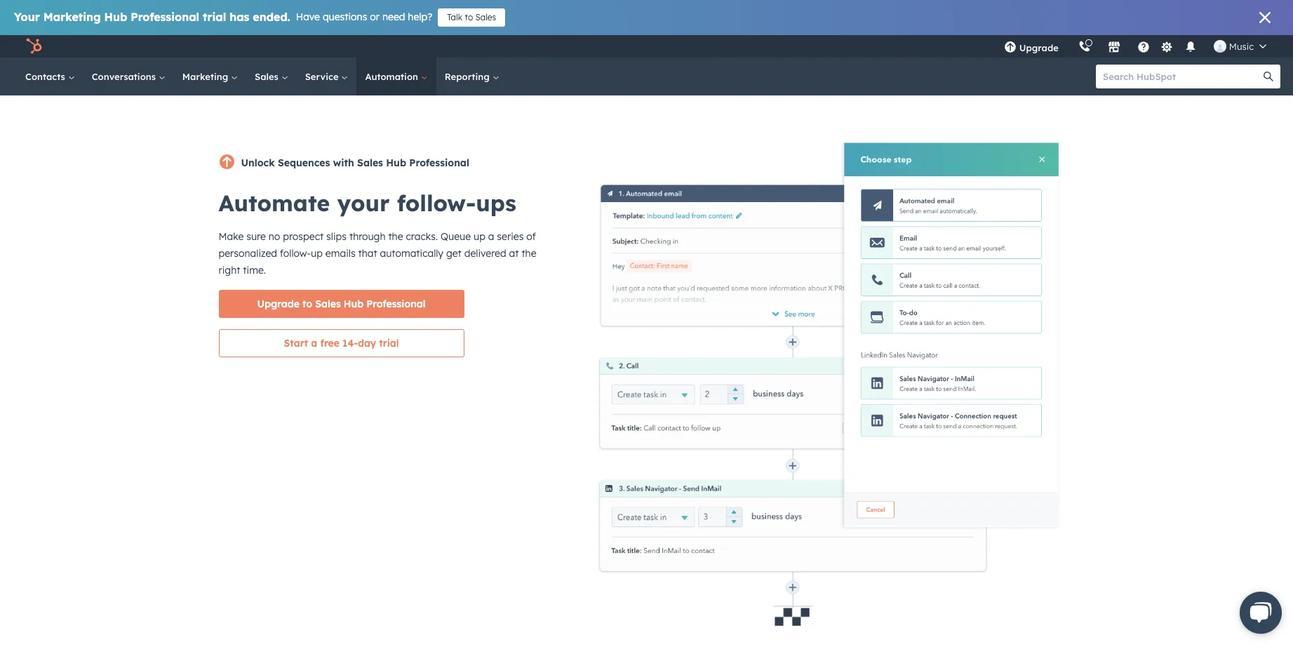 Task type: describe. For each thing, give the bounding box(es) containing it.
search button
[[1257, 65, 1281, 88]]

0 vertical spatial professional
[[131, 10, 200, 24]]

sales right with
[[357, 157, 383, 169]]

with
[[333, 157, 354, 169]]

get
[[446, 247, 462, 260]]

a inside make sure no prospect slips through the cracks. queue up a series of personalized follow-up emails that automatically get delivered at the right time.
[[488, 230, 495, 243]]

2 vertical spatial professional
[[367, 298, 426, 310]]

start a free 14-day trial
[[284, 337, 399, 350]]

have
[[296, 11, 320, 23]]

follow- inside make sure no prospect slips through the cracks. queue up a series of personalized follow-up emails that automatically get delivered at the right time.
[[280, 247, 311, 260]]

personalized
[[219, 247, 277, 260]]

music button
[[1206, 35, 1276, 58]]

to for talk
[[465, 12, 473, 22]]

trial inside button
[[379, 337, 399, 350]]

a inside start a free 14-day trial button
[[311, 337, 318, 350]]

conversations
[[92, 71, 159, 82]]

sales inside "button"
[[476, 12, 497, 22]]

greg robinson image
[[1214, 40, 1227, 53]]

through
[[350, 230, 386, 243]]

marketplaces image
[[1108, 41, 1121, 54]]

or
[[370, 11, 380, 23]]

sequences
[[278, 157, 330, 169]]

sales up free
[[315, 298, 341, 310]]

your
[[337, 189, 390, 217]]

2 horizontal spatial hub
[[386, 157, 406, 169]]

menu containing music
[[995, 35, 1277, 58]]

close image
[[1260, 12, 1271, 23]]

settings link
[[1159, 39, 1176, 54]]

service link
[[297, 58, 357, 95]]

prospect
[[283, 230, 324, 243]]

queue
[[441, 230, 471, 243]]

automation
[[365, 71, 421, 82]]

unlock
[[241, 157, 275, 169]]

contacts link
[[17, 58, 83, 95]]

make sure no prospect slips through the cracks. queue up a series of personalized follow-up emails that automatically get delivered at the right time.
[[219, 230, 537, 277]]

reporting link
[[436, 58, 508, 95]]

cracks.
[[406, 230, 438, 243]]

music
[[1230, 41, 1255, 52]]

marketing link
[[174, 58, 246, 95]]

14-
[[343, 337, 358, 350]]

right
[[219, 264, 240, 277]]

upgrade image
[[1004, 41, 1017, 54]]

that
[[358, 247, 377, 260]]

contacts
[[25, 71, 68, 82]]

no
[[269, 230, 280, 243]]

notifications image
[[1185, 41, 1198, 54]]

automate your follow-ups
[[219, 189, 517, 217]]

help?
[[408, 11, 433, 23]]

calling icon button
[[1073, 37, 1097, 55]]

help button
[[1132, 35, 1156, 58]]

marketplaces button
[[1100, 35, 1129, 58]]

chat widget region
[[1218, 578, 1294, 645]]

sales left the service
[[255, 71, 281, 82]]

upgrade to sales hub professional link
[[219, 290, 464, 318]]

calling icon image
[[1079, 41, 1092, 53]]

1 vertical spatial professional
[[409, 157, 470, 169]]

1 horizontal spatial hub
[[344, 298, 364, 310]]

make
[[219, 230, 244, 243]]

delivered
[[465, 247, 507, 260]]

help image
[[1138, 41, 1151, 54]]



Task type: vqa. For each thing, say whether or not it's contained in the screenshot.
Account Setup element
no



Task type: locate. For each thing, give the bounding box(es) containing it.
0 horizontal spatial trial
[[203, 10, 226, 24]]

0 horizontal spatial follow-
[[280, 247, 311, 260]]

Search HubSpot search field
[[1097, 65, 1269, 88]]

1 vertical spatial marketing
[[182, 71, 231, 82]]

notifications button
[[1179, 35, 1203, 58]]

upgrade right upgrade image
[[1020, 42, 1059, 53]]

questions
[[323, 11, 367, 23]]

1 vertical spatial hub
[[386, 157, 406, 169]]

0 vertical spatial up
[[474, 230, 486, 243]]

1 horizontal spatial a
[[488, 230, 495, 243]]

a left free
[[311, 337, 318, 350]]

0 horizontal spatial up
[[311, 247, 323, 260]]

automation link
[[357, 58, 436, 95]]

the right at at the top
[[522, 247, 537, 260]]

a up delivered
[[488, 230, 495, 243]]

1 horizontal spatial trial
[[379, 337, 399, 350]]

talk
[[447, 12, 463, 22]]

hubspot image
[[25, 38, 42, 55]]

1 horizontal spatial follow-
[[397, 189, 476, 217]]

up down prospect
[[311, 247, 323, 260]]

0 horizontal spatial the
[[388, 230, 403, 243]]

sales right talk
[[476, 12, 497, 22]]

1 vertical spatial upgrade
[[257, 298, 300, 310]]

free
[[320, 337, 340, 350]]

the
[[388, 230, 403, 243], [522, 247, 537, 260]]

0 vertical spatial to
[[465, 12, 473, 22]]

up
[[474, 230, 486, 243], [311, 247, 323, 260]]

1 horizontal spatial up
[[474, 230, 486, 243]]

0 vertical spatial follow-
[[397, 189, 476, 217]]

menu
[[995, 35, 1277, 58]]

start a free 14-day trial button
[[219, 329, 464, 357]]

0 vertical spatial upgrade
[[1020, 42, 1059, 53]]

time.
[[243, 264, 266, 277]]

to up the "start"
[[303, 298, 313, 310]]

the up automatically
[[388, 230, 403, 243]]

0 vertical spatial trial
[[203, 10, 226, 24]]

hub up automate your follow-ups
[[386, 157, 406, 169]]

to inside "button"
[[465, 12, 473, 22]]

professional
[[131, 10, 200, 24], [409, 157, 470, 169], [367, 298, 426, 310]]

1 vertical spatial trial
[[379, 337, 399, 350]]

talk to sales button
[[438, 8, 506, 27]]

to for upgrade
[[303, 298, 313, 310]]

trial right the day on the left bottom of the page
[[379, 337, 399, 350]]

trial left has
[[203, 10, 226, 24]]

automate
[[219, 189, 330, 217]]

follow- down prospect
[[280, 247, 311, 260]]

1 vertical spatial follow-
[[280, 247, 311, 260]]

0 horizontal spatial marketing
[[43, 10, 101, 24]]

0 horizontal spatial hub
[[104, 10, 127, 24]]

ended.
[[253, 10, 290, 24]]

1 horizontal spatial upgrade
[[1020, 42, 1059, 53]]

service
[[305, 71, 341, 82]]

0 vertical spatial the
[[388, 230, 403, 243]]

1 horizontal spatial marketing
[[182, 71, 231, 82]]

of
[[527, 230, 536, 243]]

0 horizontal spatial to
[[303, 298, 313, 310]]

upgrade down time.
[[257, 298, 300, 310]]

0 vertical spatial marketing
[[43, 10, 101, 24]]

slips
[[327, 230, 347, 243]]

need
[[383, 11, 405, 23]]

hub up 14-
[[344, 298, 364, 310]]

1 vertical spatial a
[[311, 337, 318, 350]]

upgrade
[[1020, 42, 1059, 53], [257, 298, 300, 310]]

to
[[465, 12, 473, 22], [303, 298, 313, 310]]

hub up conversations
[[104, 10, 127, 24]]

automatically
[[380, 247, 444, 260]]

series
[[497, 230, 524, 243]]

a
[[488, 230, 495, 243], [311, 337, 318, 350]]

2 vertical spatial hub
[[344, 298, 364, 310]]

ups
[[476, 189, 517, 217]]

start
[[284, 337, 308, 350]]

menu item
[[1069, 35, 1072, 58]]

1 horizontal spatial to
[[465, 12, 473, 22]]

marketing
[[43, 10, 101, 24], [182, 71, 231, 82]]

hub
[[104, 10, 127, 24], [386, 157, 406, 169], [344, 298, 364, 310]]

settings image
[[1161, 41, 1174, 54]]

conversations link
[[83, 58, 174, 95]]

0 horizontal spatial upgrade
[[257, 298, 300, 310]]

upgrade for upgrade to sales hub professional
[[257, 298, 300, 310]]

0 vertical spatial hub
[[104, 10, 127, 24]]

search image
[[1264, 72, 1274, 81]]

up up delivered
[[474, 230, 486, 243]]

has
[[230, 10, 250, 24]]

upgrade for upgrade
[[1020, 42, 1059, 53]]

0 vertical spatial a
[[488, 230, 495, 243]]

your
[[14, 10, 40, 24]]

your marketing hub professional trial has ended. have questions or need help?
[[14, 10, 433, 24]]

sales link
[[246, 58, 297, 95]]

0 horizontal spatial a
[[311, 337, 318, 350]]

day
[[358, 337, 376, 350]]

follow- up "cracks."
[[397, 189, 476, 217]]

trial
[[203, 10, 226, 24], [379, 337, 399, 350]]

sure
[[247, 230, 266, 243]]

1 vertical spatial to
[[303, 298, 313, 310]]

hubspot link
[[17, 38, 53, 55]]

upgrade to sales hub professional
[[257, 298, 426, 310]]

talk to sales
[[447, 12, 497, 22]]

unlock sequences with sales hub professional
[[241, 157, 470, 169]]

emails
[[326, 247, 356, 260]]

at
[[509, 247, 519, 260]]

1 horizontal spatial the
[[522, 247, 537, 260]]

sales
[[476, 12, 497, 22], [255, 71, 281, 82], [357, 157, 383, 169], [315, 298, 341, 310]]

marketing down your marketing hub professional trial has ended. have questions or need help?
[[182, 71, 231, 82]]

to right talk
[[465, 12, 473, 22]]

marketing right your
[[43, 10, 101, 24]]

follow-
[[397, 189, 476, 217], [280, 247, 311, 260]]

1 vertical spatial the
[[522, 247, 537, 260]]

1 vertical spatial up
[[311, 247, 323, 260]]

reporting
[[445, 71, 492, 82]]



